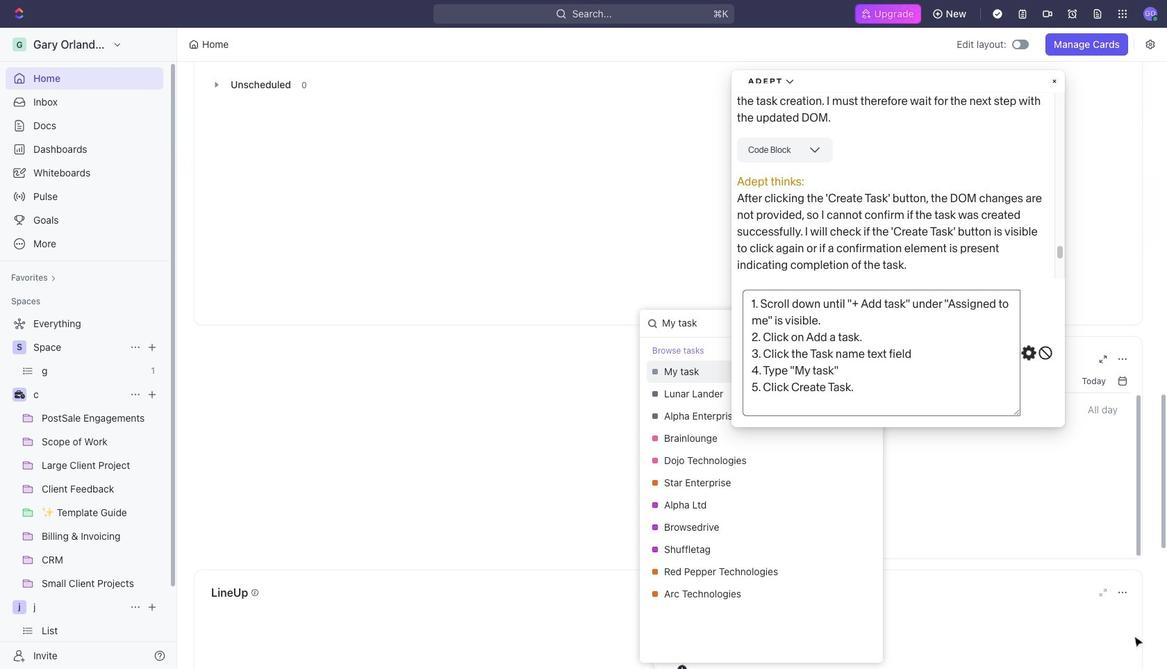 Task type: locate. For each thing, give the bounding box(es) containing it.
tree inside sidebar navigation
[[6, 313, 163, 669]]

tree
[[6, 313, 163, 669]]

Search for task (or subtask) name, ID, or URL text field
[[640, 310, 821, 337]]



Task type: vqa. For each thing, say whether or not it's contained in the screenshot.
Start a Social Media Marketing Agency, , element
no



Task type: describe. For each thing, give the bounding box(es) containing it.
j, , element
[[13, 601, 26, 614]]

sidebar navigation
[[0, 28, 177, 669]]

business time image
[[14, 391, 25, 399]]

space, , element
[[13, 341, 26, 354]]



